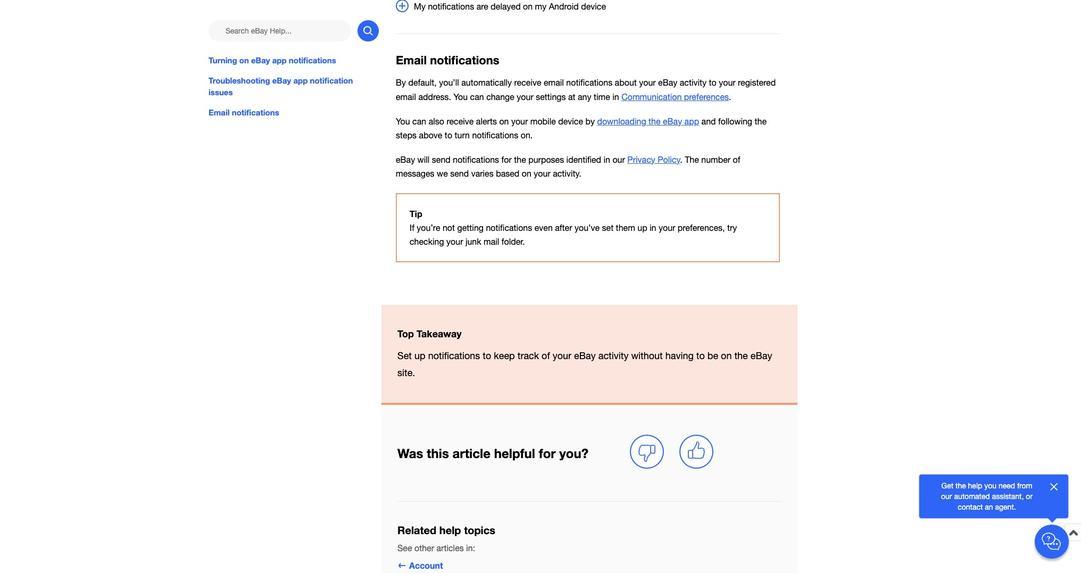 Task type: locate. For each thing, give the bounding box(es) containing it.
to
[[709, 78, 717, 88], [445, 130, 453, 140], [483, 350, 492, 362], [697, 350, 705, 362]]

0 horizontal spatial for
[[502, 155, 512, 164]]

our inside get the help you need from our automated assistant, or contact an agent.
[[942, 493, 953, 501]]

help
[[969, 482, 983, 490], [440, 524, 461, 537]]

0 vertical spatial can
[[470, 92, 484, 101]]

the right following
[[755, 116, 767, 126]]

email up the settings
[[544, 78, 564, 88]]

turning on ebay app notifications link
[[209, 54, 379, 66]]

1 vertical spatial email
[[209, 108, 230, 117]]

0 horizontal spatial up
[[415, 350, 426, 362]]

get the help you need from our automated assistant, or contact an agent. tooltip
[[937, 481, 1038, 513]]

notifications down alerts
[[473, 130, 519, 140]]

send inside the . the number of messages we send varies based on your activity.
[[451, 169, 469, 178]]

this
[[427, 446, 449, 461]]

1 horizontal spatial up
[[638, 223, 648, 233]]

help inside get the help you need from our automated assistant, or contact an agent.
[[969, 482, 983, 490]]

up inside set up notifications to keep track of your ebay activity without having to be on the ebay site.
[[415, 350, 426, 362]]

set
[[398, 350, 412, 362]]

or
[[1027, 493, 1033, 501]]

app notifications
[[272, 55, 336, 65]]

can down "automatically"
[[470, 92, 484, 101]]

my notifications are delayed on my android device button
[[396, 0, 781, 24]]

app down the app notifications
[[294, 76, 308, 85]]

1 horizontal spatial of
[[733, 155, 741, 164]]

device left by
[[559, 116, 584, 126]]

based
[[496, 169, 520, 178]]

your right track in the bottom of the page
[[553, 350, 572, 362]]

0 vertical spatial email
[[544, 78, 564, 88]]

number
[[702, 155, 731, 164]]

alerts
[[476, 116, 497, 126]]

account link
[[398, 561, 443, 571]]

get
[[942, 482, 954, 490]]

from
[[1018, 482, 1033, 490]]

for up based
[[502, 155, 512, 164]]

our down get
[[942, 493, 953, 501]]

send up we on the left
[[432, 155, 451, 164]]

1 horizontal spatial activity
[[680, 78, 707, 88]]

0 horizontal spatial activity
[[599, 350, 629, 362]]

0 horizontal spatial you
[[396, 116, 410, 126]]

and
[[702, 116, 716, 126]]

0 horizontal spatial our
[[613, 155, 626, 164]]

about
[[615, 78, 637, 88]]

0 horizontal spatial receive
[[447, 116, 474, 126]]

the right be
[[735, 350, 749, 362]]

on inside dropdown button
[[523, 2, 533, 11]]

tip
[[410, 209, 423, 219]]

1 vertical spatial you
[[396, 116, 410, 126]]

0 horizontal spatial email
[[209, 108, 230, 117]]

above
[[419, 130, 443, 140]]

0 vertical spatial help
[[969, 482, 983, 490]]

our left privacy
[[613, 155, 626, 164]]

email up "by"
[[396, 53, 427, 67]]

your inside the . the number of messages we send varies based on your activity.
[[534, 169, 551, 178]]

1 vertical spatial up
[[415, 350, 426, 362]]

troubleshooting ebay app notification issues
[[209, 76, 353, 97]]

1 vertical spatial receive
[[447, 116, 474, 126]]

email notifications
[[396, 53, 500, 67], [209, 108, 279, 117]]

in right time
[[613, 92, 620, 101]]

top takeaway
[[398, 328, 462, 340]]

default,
[[409, 78, 437, 88]]

preferences,
[[678, 223, 725, 233]]

0 horizontal spatial of
[[542, 350, 550, 362]]

. up following
[[729, 92, 732, 101]]

you
[[985, 482, 997, 490]]

receive inside by default, you'll automatically receive email notifications about your ebay activity to your registered email address. you can change your settings at any time in
[[515, 78, 542, 88]]

of inside the . the number of messages we send varies based on your activity.
[[733, 155, 741, 164]]

will
[[418, 155, 430, 164]]

for
[[502, 155, 512, 164], [539, 446, 556, 461]]

assistant,
[[993, 493, 1025, 501]]

email notifications link
[[209, 107, 379, 118]]

notification
[[310, 76, 353, 85]]

can inside by default, you'll automatically receive email notifications about your ebay activity to your registered email address. you can change your settings at any time in
[[470, 92, 484, 101]]

activity left without
[[599, 350, 629, 362]]

of
[[733, 155, 741, 164], [542, 350, 550, 362]]

up right them
[[638, 223, 648, 233]]

related help topics
[[398, 524, 496, 537]]

0 vertical spatial .
[[729, 92, 732, 101]]

notifications right my
[[428, 2, 475, 11]]

article
[[453, 446, 491, 461]]

email notifications down issues
[[209, 108, 279, 117]]

0 vertical spatial you
[[454, 92, 468, 101]]

to left the "turn"
[[445, 130, 453, 140]]

email
[[544, 78, 564, 88], [396, 92, 416, 101]]

0 horizontal spatial email notifications
[[209, 108, 279, 117]]

1 vertical spatial email
[[396, 92, 416, 101]]

can left also
[[413, 116, 427, 126]]

contact
[[959, 503, 984, 512]]

0 horizontal spatial .
[[681, 155, 683, 164]]

on inside the . the number of messages we send varies based on your activity.
[[522, 169, 532, 178]]

1 horizontal spatial email
[[396, 53, 427, 67]]

you
[[454, 92, 468, 101], [396, 116, 410, 126]]

you up steps
[[396, 116, 410, 126]]

0 vertical spatial email notifications
[[396, 53, 500, 67]]

1 horizontal spatial in
[[613, 92, 620, 101]]

1 horizontal spatial receive
[[515, 78, 542, 88]]

issues
[[209, 87, 233, 97]]

1 vertical spatial can
[[413, 116, 427, 126]]

your
[[640, 78, 656, 88], [719, 78, 736, 88], [517, 92, 534, 101], [512, 116, 528, 126], [534, 169, 551, 178], [659, 223, 676, 233], [447, 237, 463, 247], [553, 350, 572, 362]]

ebay
[[251, 55, 270, 65], [272, 76, 291, 85], [659, 78, 678, 88], [663, 116, 683, 126], [396, 155, 415, 164], [575, 350, 596, 362], [751, 350, 773, 362]]

notifications inside dropdown button
[[428, 2, 475, 11]]

on up the troubleshooting
[[239, 55, 249, 65]]

you'll
[[439, 78, 459, 88]]

my
[[535, 2, 547, 11]]

send
[[432, 155, 451, 164], [451, 169, 469, 178]]

1 horizontal spatial .
[[729, 92, 732, 101]]

steps
[[396, 130, 417, 140]]

1 horizontal spatial for
[[539, 446, 556, 461]]

of right track in the bottom of the page
[[542, 350, 550, 362]]

1 vertical spatial in
[[604, 155, 611, 164]]

1 vertical spatial activity
[[599, 350, 629, 362]]

notifications
[[428, 2, 475, 11], [430, 53, 500, 67], [567, 78, 613, 88], [232, 108, 279, 117], [473, 130, 519, 140], [453, 155, 499, 164], [486, 223, 533, 233], [428, 350, 480, 362]]

0 vertical spatial our
[[613, 155, 626, 164]]

the down communication
[[649, 116, 661, 126]]

up
[[638, 223, 648, 233], [415, 350, 426, 362]]

0 vertical spatial receive
[[515, 78, 542, 88]]

notifications up folder.
[[486, 223, 533, 233]]

your up on.
[[512, 116, 528, 126]]

0 vertical spatial of
[[733, 155, 741, 164]]

to inside by default, you'll automatically receive email notifications about your ebay activity to your registered email address. you can change your settings at any time in
[[709, 78, 717, 88]]

up right set
[[415, 350, 426, 362]]

app left and
[[685, 116, 700, 126]]

0 vertical spatial up
[[638, 223, 648, 233]]

communication preferences .
[[622, 92, 732, 101]]

in right them
[[650, 223, 657, 233]]

1 horizontal spatial help
[[969, 482, 983, 490]]

ebay will send notifications for the purposes identified in our privacy policy
[[396, 155, 681, 164]]

0 horizontal spatial app
[[294, 76, 308, 85]]

see
[[398, 544, 412, 553]]

address.
[[419, 92, 452, 101]]

1 vertical spatial for
[[539, 446, 556, 461]]

email notifications up you'll
[[396, 53, 500, 67]]

notifications up any
[[567, 78, 613, 88]]

privacy policy link
[[628, 155, 681, 164]]

0 vertical spatial activity
[[680, 78, 707, 88]]

on inside set up notifications to keep track of your ebay activity without having to be on the ebay site.
[[721, 350, 732, 362]]

downloading the ebay app link
[[598, 116, 700, 126]]

for left you?
[[539, 446, 556, 461]]

activity up preferences
[[680, 78, 707, 88]]

varies
[[472, 169, 494, 178]]

settings
[[536, 92, 566, 101]]

2 vertical spatial in
[[650, 223, 657, 233]]

0 vertical spatial app
[[294, 76, 308, 85]]

1 horizontal spatial can
[[470, 92, 484, 101]]

your inside set up notifications to keep track of your ebay activity without having to be on the ebay site.
[[553, 350, 572, 362]]

1 vertical spatial .
[[681, 155, 683, 164]]

the
[[685, 155, 700, 164]]

on right be
[[721, 350, 732, 362]]

1 horizontal spatial email
[[544, 78, 564, 88]]

your left preferences,
[[659, 223, 676, 233]]

on left my
[[523, 2, 533, 11]]

troubleshooting
[[209, 76, 270, 85]]

in right "identified"
[[604, 155, 611, 164]]

notifications down "takeaway"
[[428, 350, 480, 362]]

you're
[[417, 223, 441, 233]]

activity inside set up notifications to keep track of your ebay activity without having to be on the ebay site.
[[599, 350, 629, 362]]

device right android
[[582, 2, 606, 11]]

to up preferences
[[709, 78, 717, 88]]

0 vertical spatial for
[[502, 155, 512, 164]]

email down issues
[[209, 108, 230, 117]]

you?
[[560, 446, 589, 461]]

0 horizontal spatial in
[[604, 155, 611, 164]]

account
[[409, 561, 443, 571]]

notifications inside by default, you'll automatically receive email notifications about your ebay activity to your registered email address. you can change your settings at any time in
[[567, 78, 613, 88]]

0 vertical spatial device
[[582, 2, 606, 11]]

0 vertical spatial send
[[432, 155, 451, 164]]

ebay inside by default, you'll automatically receive email notifications about your ebay activity to your registered email address. you can change your settings at any time in
[[659, 78, 678, 88]]

1 vertical spatial of
[[542, 350, 550, 362]]

receive up the "turn"
[[447, 116, 474, 126]]

. the number of messages we send varies based on your activity.
[[396, 155, 741, 178]]

for for notifications
[[502, 155, 512, 164]]

1 vertical spatial device
[[559, 116, 584, 126]]

the inside set up notifications to keep track of your ebay activity without having to be on the ebay site.
[[735, 350, 749, 362]]

the up based
[[514, 155, 526, 164]]

identified
[[567, 155, 602, 164]]

you down you'll
[[454, 92, 468, 101]]

was this article helpful for you?
[[398, 446, 589, 461]]

1 horizontal spatial email notifications
[[396, 53, 500, 67]]

2 horizontal spatial in
[[650, 223, 657, 233]]

email down "by"
[[396, 92, 416, 101]]

help up articles at the left of page
[[440, 524, 461, 537]]

on.
[[521, 130, 533, 140]]

help up automated
[[969, 482, 983, 490]]

0 horizontal spatial help
[[440, 524, 461, 537]]

1 vertical spatial app
[[685, 116, 700, 126]]

activity
[[680, 78, 707, 88], [599, 350, 629, 362]]

1 horizontal spatial our
[[942, 493, 953, 501]]

turning on ebay app notifications
[[209, 55, 336, 65]]

0 vertical spatial in
[[613, 92, 620, 101]]

our
[[613, 155, 626, 164], [942, 493, 953, 501]]

1 horizontal spatial you
[[454, 92, 468, 101]]

send right we on the left
[[451, 169, 469, 178]]

1 vertical spatial send
[[451, 169, 469, 178]]

communication
[[622, 92, 682, 101]]

. left the
[[681, 155, 683, 164]]

email
[[396, 53, 427, 67], [209, 108, 230, 117]]

1 vertical spatial our
[[942, 493, 953, 501]]

your down ebay will send notifications for the purposes identified in our privacy policy
[[534, 169, 551, 178]]

of right number
[[733, 155, 741, 164]]

on down ebay will send notifications for the purposes identified in our privacy policy
[[522, 169, 532, 178]]

receive up the settings
[[515, 78, 542, 88]]

helpful
[[494, 446, 536, 461]]

the right get
[[956, 482, 967, 490]]

downloading
[[598, 116, 647, 126]]



Task type: describe. For each thing, give the bounding box(es) containing it.
set
[[602, 223, 614, 233]]

mobile
[[531, 116, 556, 126]]

getting
[[458, 223, 484, 233]]

tip if you're not getting notifications even after you've set them up in your preferences, try checking your junk mail folder.
[[410, 209, 738, 247]]

my notifications are delayed on my android device
[[414, 2, 606, 11]]

and following the steps above to turn notifications on.
[[396, 116, 767, 140]]

an
[[986, 503, 994, 512]]

without
[[632, 350, 663, 362]]

by
[[396, 78, 406, 88]]

notifications inside set up notifications to keep track of your ebay activity without having to be on the ebay site.
[[428, 350, 480, 362]]

android
[[549, 2, 579, 11]]

related
[[398, 524, 437, 537]]

in inside by default, you'll automatically receive email notifications about your ebay activity to your registered email address. you can change your settings at any time in
[[613, 92, 620, 101]]

automatically
[[462, 78, 512, 88]]

by default, you'll automatically receive email notifications about your ebay activity to your registered email address. you can change your settings at any time in
[[396, 78, 776, 101]]

in inside tip if you're not getting notifications even after you've set them up in your preferences, try checking your junk mail folder.
[[650, 223, 657, 233]]

0 vertical spatial email
[[396, 53, 427, 67]]

them
[[616, 223, 636, 233]]

my
[[414, 2, 426, 11]]

privacy
[[628, 155, 656, 164]]

be
[[708, 350, 719, 362]]

takeaway
[[417, 328, 462, 340]]

any
[[578, 92, 592, 101]]

messages
[[396, 169, 435, 178]]

purposes
[[529, 155, 564, 164]]

we
[[437, 169, 448, 178]]

are
[[477, 2, 489, 11]]

to left keep
[[483, 350, 492, 362]]

mail
[[484, 237, 500, 247]]

notifications down the troubleshooting
[[232, 108, 279, 117]]

other
[[415, 544, 434, 553]]

your up preferences
[[719, 78, 736, 88]]

if
[[410, 223, 415, 233]]

policy
[[658, 155, 681, 164]]

activity.
[[553, 169, 582, 178]]

notifications inside and following the steps above to turn notifications on.
[[473, 130, 519, 140]]

for for helpful
[[539, 446, 556, 461]]

try
[[728, 223, 738, 233]]

delayed
[[491, 2, 521, 11]]

1 vertical spatial help
[[440, 524, 461, 537]]

device inside dropdown button
[[582, 2, 606, 11]]

your up communication
[[640, 78, 656, 88]]

automated
[[955, 493, 991, 501]]

on right alerts
[[500, 116, 509, 126]]

you've
[[575, 223, 600, 233]]

top
[[398, 328, 414, 340]]

junk
[[466, 237, 482, 247]]

0 horizontal spatial email
[[396, 92, 416, 101]]

set up notifications to keep track of your ebay activity without having to be on the ebay site.
[[398, 350, 773, 379]]

get the help you need from our automated assistant, or contact an agent.
[[942, 482, 1033, 512]]

turning
[[209, 55, 237, 65]]

activity inside by default, you'll automatically receive email notifications about your ebay activity to your registered email address. you can change your settings at any time in
[[680, 78, 707, 88]]

turn
[[455, 130, 470, 140]]

. inside the . the number of messages we send varies based on your activity.
[[681, 155, 683, 164]]

topics
[[464, 524, 496, 537]]

by
[[586, 116, 595, 126]]

the inside get the help you need from our automated assistant, or contact an agent.
[[956, 482, 967, 490]]

you can also receive alerts on your mobile device by downloading the ebay app
[[396, 116, 700, 126]]

preferences
[[685, 92, 729, 101]]

troubleshooting ebay app notification issues link
[[209, 75, 379, 98]]

your down not
[[447, 237, 463, 247]]

checking
[[410, 237, 444, 247]]

site.
[[398, 368, 415, 379]]

at
[[569, 92, 576, 101]]

track
[[518, 350, 539, 362]]

you inside by default, you'll automatically receive email notifications about your ebay activity to your registered email address. you can change your settings at any time in
[[454, 92, 468, 101]]

0 horizontal spatial can
[[413, 116, 427, 126]]

not
[[443, 223, 455, 233]]

also
[[429, 116, 445, 126]]

notifications inside tip if you're not getting notifications even after you've set them up in your preferences, try checking your junk mail folder.
[[486, 223, 533, 233]]

even
[[535, 223, 553, 233]]

notifications up you'll
[[430, 53, 500, 67]]

see other articles in:
[[398, 544, 476, 553]]

app inside troubleshooting ebay app notification issues
[[294, 76, 308, 85]]

ebay inside troubleshooting ebay app notification issues
[[272, 76, 291, 85]]

Search eBay Help... text field
[[209, 20, 351, 42]]

1 vertical spatial email notifications
[[209, 108, 279, 117]]

to left be
[[697, 350, 705, 362]]

need
[[999, 482, 1016, 490]]

articles
[[437, 544, 464, 553]]

1 horizontal spatial app
[[685, 116, 700, 126]]

keep
[[494, 350, 515, 362]]

notifications up varies
[[453, 155, 499, 164]]

following
[[719, 116, 753, 126]]

of inside set up notifications to keep track of your ebay activity without having to be on the ebay site.
[[542, 350, 550, 362]]

up inside tip if you're not getting notifications even after you've set them up in your preferences, try checking your junk mail folder.
[[638, 223, 648, 233]]

time
[[594, 92, 611, 101]]

to inside and following the steps above to turn notifications on.
[[445, 130, 453, 140]]

communication preferences link
[[622, 92, 729, 101]]

was
[[398, 446, 424, 461]]

in:
[[467, 544, 476, 553]]

registered
[[739, 78, 776, 88]]

the inside and following the steps above to turn notifications on.
[[755, 116, 767, 126]]

your right 'change'
[[517, 92, 534, 101]]



Task type: vqa. For each thing, say whether or not it's contained in the screenshot.
My notifications are delayed on my Android device dropdown button
yes



